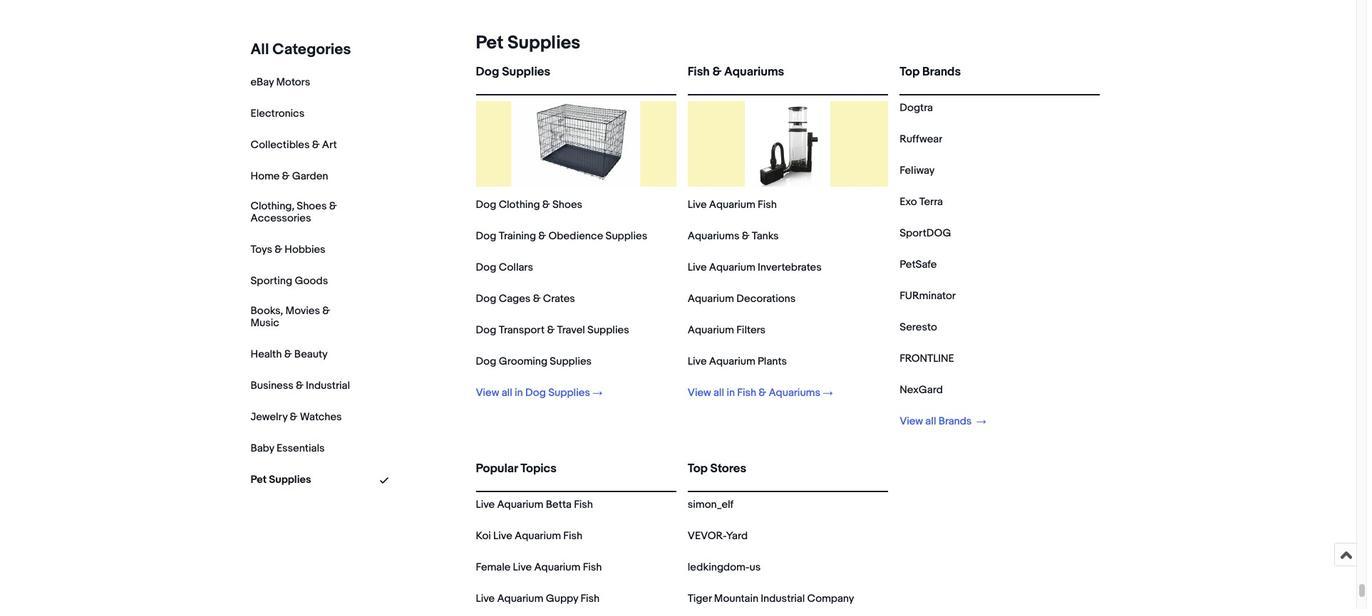 Task type: vqa. For each thing, say whether or not it's contained in the screenshot.
Clothing, Shoes & Accessories
yes



Task type: locate. For each thing, give the bounding box(es) containing it.
baby
[[251, 442, 274, 455]]

tiger mountain industrial company
[[688, 592, 854, 606]]

dogtra link
[[900, 101, 933, 115]]

shoes up dog training & obedience supplies
[[553, 198, 583, 212]]

business & industrial
[[251, 379, 350, 393]]

0 horizontal spatial shoes
[[297, 200, 327, 213]]

live aquarium betta fish link
[[476, 498, 593, 512]]

electronics link
[[251, 107, 305, 120]]

hobbies
[[285, 243, 325, 257]]

collectibles & art
[[251, 138, 337, 152]]

guppy
[[546, 592, 578, 606]]

mountain
[[714, 592, 759, 606]]

in down live aquarium plants link
[[727, 386, 735, 400]]

view down nexgard link
[[900, 415, 923, 428]]

feliway link
[[900, 164, 935, 178]]

view all in fish & aquariums
[[688, 386, 821, 400]]

supplies
[[508, 32, 581, 54], [502, 65, 551, 79], [606, 230, 648, 243], [587, 324, 629, 337], [550, 355, 592, 369], [548, 386, 590, 400], [269, 473, 311, 487]]

&
[[713, 65, 722, 79], [312, 138, 320, 152], [282, 170, 290, 183], [542, 198, 550, 212], [329, 200, 337, 213], [538, 230, 546, 243], [742, 230, 750, 243], [275, 243, 282, 257], [533, 292, 541, 306], [322, 304, 330, 318], [547, 324, 555, 337], [284, 348, 292, 361], [296, 379, 304, 393], [759, 386, 767, 400], [290, 410, 298, 424]]

dog transport & travel supplies link
[[476, 324, 629, 337]]

0 horizontal spatial industrial
[[306, 379, 350, 393]]

fish & aquariums link
[[688, 65, 888, 91]]

fish for koi live aquarium fish
[[563, 530, 583, 543]]

& inside books, movies & music
[[322, 304, 330, 318]]

all down nexgard link
[[926, 415, 936, 428]]

simon_elf
[[688, 498, 734, 512]]

pet supplies link up dog supplies
[[470, 32, 581, 54]]

0 horizontal spatial pet supplies link
[[251, 473, 311, 487]]

1 vertical spatial industrial
[[761, 592, 805, 606]]

live aquarium plants link
[[688, 355, 787, 369]]

0 horizontal spatial view
[[476, 386, 499, 400]]

live right koi
[[493, 530, 512, 543]]

petsafe link
[[900, 258, 937, 272]]

sportdog link
[[900, 227, 951, 240]]

essentials
[[277, 442, 325, 455]]

ledkingdom-us
[[688, 561, 761, 575]]

all down live aquarium plants at the right bottom of page
[[714, 386, 724, 400]]

in
[[515, 386, 523, 400], [727, 386, 735, 400]]

ebay motors link
[[251, 76, 310, 89]]

accessories
[[251, 212, 311, 225]]

business
[[251, 379, 294, 393]]

vevor-yard link
[[688, 530, 748, 543]]

live for live aquarium invertebrates
[[688, 261, 707, 274]]

2 in from the left
[[727, 386, 735, 400]]

dog for dog transport & travel supplies
[[476, 324, 497, 337]]

ebay motors
[[251, 76, 310, 89]]

dog for dog collars
[[476, 261, 497, 274]]

shoes inside clothing, shoes & accessories
[[297, 200, 327, 213]]

clothing
[[499, 198, 540, 212]]

1 horizontal spatial industrial
[[761, 592, 805, 606]]

dog
[[476, 65, 499, 79], [476, 198, 497, 212], [476, 230, 497, 243], [476, 261, 497, 274], [476, 292, 497, 306], [476, 324, 497, 337], [476, 355, 497, 369], [525, 386, 546, 400]]

top up dogtra link on the right top of page
[[900, 65, 920, 79]]

garden
[[292, 170, 328, 183]]

live aquarium fish link
[[688, 198, 777, 212]]

0 vertical spatial pet supplies
[[476, 32, 581, 54]]

view all in fish & aquariums link
[[688, 386, 833, 400]]

dog inside dog supplies link
[[476, 65, 499, 79]]

aquarium up aquarium filters
[[688, 292, 734, 306]]

all for &
[[714, 386, 724, 400]]

pet down baby on the left of the page
[[251, 473, 267, 487]]

view down grooming
[[476, 386, 499, 400]]

1 horizontal spatial view
[[688, 386, 711, 400]]

0 horizontal spatial pet supplies
[[251, 473, 311, 487]]

frontline
[[900, 352, 954, 366]]

sportdog
[[900, 227, 951, 240]]

1 vertical spatial top
[[688, 462, 708, 476]]

0 horizontal spatial top
[[688, 462, 708, 476]]

fish for female live aquarium fish
[[583, 561, 602, 575]]

betta
[[546, 498, 572, 512]]

1 vertical spatial pet supplies
[[251, 473, 311, 487]]

live for live aquarium betta fish
[[476, 498, 495, 512]]

live aquarium invertebrates
[[688, 261, 822, 274]]

brands up dogtra link on the right top of page
[[923, 65, 961, 79]]

furminator link
[[900, 289, 956, 303]]

brands down nexgard link
[[939, 415, 972, 428]]

1 horizontal spatial in
[[727, 386, 735, 400]]

all down grooming
[[502, 386, 512, 400]]

live aquarium plants
[[688, 355, 787, 369]]

1 vertical spatial pet
[[251, 473, 267, 487]]

top left stores
[[688, 462, 708, 476]]

0 vertical spatial aquariums
[[724, 65, 784, 79]]

live down aquarium filters link
[[688, 355, 707, 369]]

toys & hobbies
[[251, 243, 325, 257]]

petsafe
[[900, 258, 937, 272]]

exo terra link
[[900, 195, 943, 209]]

& inside clothing, shoes & accessories
[[329, 200, 337, 213]]

0 vertical spatial pet
[[476, 32, 504, 54]]

brands
[[923, 65, 961, 79], [939, 415, 972, 428]]

pet supplies up dog supplies
[[476, 32, 581, 54]]

clothing,
[[251, 200, 294, 213]]

industrial up watches
[[306, 379, 350, 393]]

live aquarium betta fish
[[476, 498, 593, 512]]

1 horizontal spatial top
[[900, 65, 920, 79]]

pet
[[476, 32, 504, 54], [251, 473, 267, 487]]

aquarium filters
[[688, 324, 766, 337]]

pet supplies link
[[470, 32, 581, 54], [251, 473, 311, 487]]

female
[[476, 561, 511, 575]]

popular
[[476, 462, 518, 476]]

aquariums
[[724, 65, 784, 79], [688, 230, 740, 243], [769, 386, 821, 400]]

all for supplies
[[502, 386, 512, 400]]

0 horizontal spatial in
[[515, 386, 523, 400]]

baby essentials
[[251, 442, 325, 455]]

plants
[[758, 355, 787, 369]]

top
[[900, 65, 920, 79], [688, 462, 708, 476]]

1 in from the left
[[515, 386, 523, 400]]

dog grooming supplies
[[476, 355, 592, 369]]

shoes
[[553, 198, 583, 212], [297, 200, 327, 213]]

1 vertical spatial brands
[[939, 415, 972, 428]]

live up koi
[[476, 498, 495, 512]]

0 horizontal spatial all
[[502, 386, 512, 400]]

koi live aquarium fish link
[[476, 530, 583, 543]]

view down live aquarium plants link
[[688, 386, 711, 400]]

collars
[[499, 261, 533, 274]]

pet supplies link down baby essentials
[[251, 473, 311, 487]]

nexgard link
[[900, 384, 943, 397]]

live down female
[[476, 592, 495, 606]]

0 vertical spatial top
[[900, 65, 920, 79]]

stores
[[711, 462, 747, 476]]

aquarium down 'female live aquarium fish'
[[497, 592, 544, 606]]

1 horizontal spatial shoes
[[553, 198, 583, 212]]

motors
[[276, 76, 310, 89]]

dog collars
[[476, 261, 533, 274]]

all
[[502, 386, 512, 400], [714, 386, 724, 400], [926, 415, 936, 428]]

live aquarium fish
[[688, 198, 777, 212]]

cages
[[499, 292, 531, 306]]

1 vertical spatial pet supplies link
[[251, 473, 311, 487]]

industrial right mountain
[[761, 592, 805, 606]]

clothing, shoes & accessories link
[[251, 200, 350, 225]]

electronics
[[251, 107, 305, 120]]

in down grooming
[[515, 386, 523, 400]]

dog collars link
[[476, 261, 533, 274]]

shoes down garden
[[297, 200, 327, 213]]

ruffwear
[[900, 133, 943, 146]]

1 horizontal spatial all
[[714, 386, 724, 400]]

toys & hobbies link
[[251, 243, 325, 257]]

live down aquariums & tanks link
[[688, 261, 707, 274]]

ruffwear link
[[900, 133, 943, 146]]

0 vertical spatial pet supplies link
[[470, 32, 581, 54]]

dog for dog training & obedience supplies
[[476, 230, 497, 243]]

us
[[750, 561, 761, 575]]

0 vertical spatial industrial
[[306, 379, 350, 393]]

seresto link
[[900, 321, 937, 334]]

live right female
[[513, 561, 532, 575]]

live up aquariums & tanks
[[688, 198, 707, 212]]

view for dog
[[476, 386, 499, 400]]

dog transport & travel supplies
[[476, 324, 629, 337]]

pet supplies down baby essentials
[[251, 473, 311, 487]]

view all in dog supplies
[[476, 386, 590, 400]]

pet up dog supplies
[[476, 32, 504, 54]]



Task type: describe. For each thing, give the bounding box(es) containing it.
crates
[[543, 292, 575, 306]]

aquariums & tanks link
[[688, 230, 779, 243]]

dog training & obedience supplies link
[[476, 230, 648, 243]]

tiger
[[688, 592, 712, 606]]

fish for live aquarium guppy fish
[[581, 592, 600, 606]]

toys
[[251, 243, 272, 257]]

female live aquarium fish link
[[476, 561, 602, 575]]

invertebrates
[[758, 261, 822, 274]]

dog grooming supplies link
[[476, 355, 592, 369]]

industrial for mountain
[[761, 592, 805, 606]]

1 horizontal spatial pet supplies link
[[470, 32, 581, 54]]

live for live aquarium plants
[[688, 355, 707, 369]]

0 vertical spatial brands
[[923, 65, 961, 79]]

aquarium decorations link
[[688, 292, 796, 306]]

home & garden
[[251, 170, 328, 183]]

popular topics
[[476, 462, 557, 476]]

dog for dog clothing & shoes
[[476, 198, 497, 212]]

dog supplies
[[476, 65, 551, 79]]

1 horizontal spatial pet
[[476, 32, 504, 54]]

view for fish
[[688, 386, 711, 400]]

top brands
[[900, 65, 961, 79]]

live for live aquarium guppy fish
[[476, 592, 495, 606]]

collectibles
[[251, 138, 310, 152]]

2 vertical spatial aquariums
[[769, 386, 821, 400]]

in for supplies
[[515, 386, 523, 400]]

all
[[251, 41, 269, 59]]

tiger mountain industrial company link
[[688, 592, 854, 606]]

training
[[499, 230, 536, 243]]

home
[[251, 170, 280, 183]]

fish inside fish & aquariums link
[[688, 65, 710, 79]]

live for live aquarium fish
[[688, 198, 707, 212]]

dog cages & crates
[[476, 292, 575, 306]]

1 horizontal spatial pet supplies
[[476, 32, 581, 54]]

nexgard
[[900, 384, 943, 397]]

female live aquarium fish
[[476, 561, 602, 575]]

aquarium down aquariums & tanks link
[[709, 261, 756, 274]]

watches
[[300, 410, 342, 424]]

aquarium up guppy
[[534, 561, 581, 575]]

view all brands
[[900, 415, 974, 428]]

vevor-yard
[[688, 530, 748, 543]]

aquarium decorations
[[688, 292, 796, 306]]

dog for dog grooming supplies
[[476, 355, 497, 369]]

top for top brands
[[900, 65, 920, 79]]

sporting goods link
[[251, 274, 328, 288]]

live aquarium guppy fish
[[476, 592, 600, 606]]

fish for view all in fish & aquariums
[[737, 386, 756, 400]]

movies
[[285, 304, 320, 318]]

books, movies & music
[[251, 304, 330, 330]]

ledkingdom-
[[688, 561, 750, 575]]

fish & aquariums image
[[745, 101, 831, 187]]

goods
[[295, 274, 328, 288]]

grooming
[[499, 355, 548, 369]]

aquarium up 'koi live aquarium fish'
[[497, 498, 544, 512]]

jewelry & watches link
[[251, 410, 342, 424]]

aquarium filters link
[[688, 324, 766, 337]]

dogtra
[[900, 101, 933, 115]]

dog for dog cages & crates
[[476, 292, 497, 306]]

aquarium left filters on the right of page
[[688, 324, 734, 337]]

top for top stores
[[688, 462, 708, 476]]

koi
[[476, 530, 491, 543]]

frontline link
[[900, 352, 954, 366]]

dog clothing & shoes
[[476, 198, 583, 212]]

exo
[[900, 195, 917, 209]]

view all brands link
[[900, 415, 987, 428]]

filters
[[737, 324, 766, 337]]

aquarium up aquariums & tanks
[[709, 198, 756, 212]]

dog supplies image
[[512, 101, 641, 187]]

business & industrial link
[[251, 379, 350, 393]]

sporting goods
[[251, 274, 328, 288]]

industrial for &
[[306, 379, 350, 393]]

baby essentials link
[[251, 442, 325, 455]]

fish for live aquarium betta fish
[[574, 498, 593, 512]]

dog training & obedience supplies
[[476, 230, 648, 243]]

feliway
[[900, 164, 935, 178]]

clothing, shoes & accessories
[[251, 200, 337, 225]]

2 horizontal spatial all
[[926, 415, 936, 428]]

aquarium up female live aquarium fish link
[[515, 530, 561, 543]]

aquarium down aquarium filters link
[[709, 355, 756, 369]]

vevor-
[[688, 530, 726, 543]]

jewelry
[[251, 410, 288, 424]]

company
[[807, 592, 854, 606]]

dog clothing & shoes link
[[476, 198, 583, 212]]

health
[[251, 348, 282, 361]]

2 horizontal spatial view
[[900, 415, 923, 428]]

beauty
[[294, 348, 328, 361]]

0 horizontal spatial pet
[[251, 473, 267, 487]]

in for &
[[727, 386, 735, 400]]

view all in dog supplies link
[[476, 386, 603, 400]]

ebay
[[251, 76, 274, 89]]

obedience
[[549, 230, 603, 243]]

live aquarium invertebrates link
[[688, 261, 822, 274]]

all categories
[[251, 41, 351, 59]]

ledkingdom-us link
[[688, 561, 761, 575]]

topics
[[521, 462, 557, 476]]

1 vertical spatial aquariums
[[688, 230, 740, 243]]

dog cages & crates link
[[476, 292, 575, 306]]

categories
[[273, 41, 351, 59]]

simon_elf link
[[688, 498, 734, 512]]

collectibles & art link
[[251, 138, 337, 152]]

tanks
[[752, 230, 779, 243]]

health & beauty link
[[251, 348, 328, 361]]

dog for dog supplies
[[476, 65, 499, 79]]



